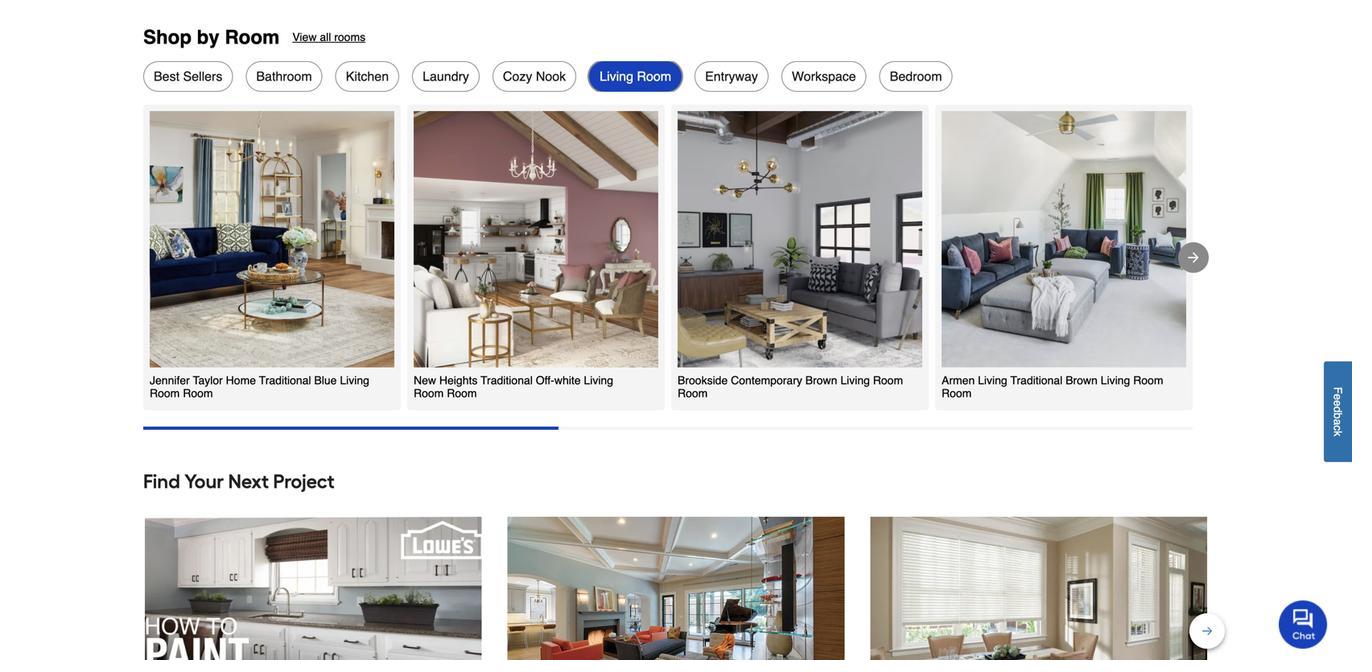 Task type: locate. For each thing, give the bounding box(es) containing it.
living
[[600, 69, 634, 84], [340, 374, 370, 387], [584, 374, 614, 387], [841, 374, 870, 387], [979, 374, 1008, 387], [1101, 374, 1131, 387]]

0 horizontal spatial brown
[[806, 374, 838, 387]]

by
[[197, 26, 220, 48]]

blue
[[314, 374, 337, 387]]

arrow right image
[[1186, 250, 1202, 266]]

traditional inside traditional off-white living room
[[481, 374, 533, 387]]

room
[[225, 26, 280, 48], [637, 69, 672, 84], [874, 374, 904, 387], [1134, 374, 1164, 387], [150, 387, 180, 400], [180, 387, 213, 400], [414, 387, 444, 400], [444, 387, 477, 400], [678, 387, 708, 400], [942, 387, 972, 400]]

view
[[293, 31, 317, 44]]

new heights
[[414, 374, 478, 387]]

k
[[1332, 431, 1345, 437]]

living inside traditional blue living room
[[340, 374, 370, 387]]

1 horizontal spatial traditional
[[481, 374, 533, 387]]

traditional for jennifer taylor home
[[259, 374, 311, 387]]

nook
[[536, 69, 566, 84]]

1 e from the top
[[1332, 394, 1345, 400]]

room inside traditional blue living room
[[150, 387, 180, 400]]

e up b
[[1332, 400, 1345, 407]]

0 horizontal spatial traditional
[[259, 374, 311, 387]]

1 horizontal spatial brown
[[1066, 374, 1098, 387]]

e up d on the bottom right
[[1332, 394, 1345, 400]]

heights
[[440, 374, 478, 387]]

f
[[1332, 387, 1345, 394]]

traditional left off-
[[481, 374, 533, 387]]

all
[[320, 31, 331, 44]]

home
[[226, 374, 256, 387]]

2 brown from the left
[[1066, 374, 1098, 387]]

brown
[[806, 374, 838, 387], [1066, 374, 1098, 387]]

2 traditional from the left
[[481, 374, 533, 387]]

jennifer
[[150, 374, 190, 387]]

1 traditional from the left
[[259, 374, 311, 387]]

kitchen
[[346, 69, 389, 84]]

find
[[143, 470, 180, 493]]

brown inside brookside contemporary brown living room room
[[806, 374, 838, 387]]

traditional blue living room
[[150, 374, 370, 400]]

d
[[1332, 407, 1345, 413]]

jennifer taylor home
[[150, 374, 256, 387]]

3 traditional from the left
[[1011, 374, 1063, 387]]

traditional left blue
[[259, 374, 311, 387]]

2 horizontal spatial traditional
[[1011, 374, 1063, 387]]

living inside traditional off-white living room
[[584, 374, 614, 387]]

bathroom
[[256, 69, 312, 84]]

b
[[1332, 413, 1345, 419]]

traditional right "armen"
[[1011, 374, 1063, 387]]

1 brown from the left
[[806, 374, 838, 387]]

shop
[[143, 26, 192, 48]]

chat invite button image
[[1280, 600, 1329, 649]]

traditional
[[259, 374, 311, 387], [481, 374, 533, 387], [1011, 374, 1063, 387]]

2 e from the top
[[1332, 400, 1345, 407]]

traditional inside armen living traditional brown living room room
[[1011, 374, 1063, 387]]

view all rooms
[[293, 31, 366, 44]]

scrollbar
[[143, 427, 559, 430]]

e
[[1332, 394, 1345, 400], [1332, 400, 1345, 407]]

traditional inside traditional blue living room
[[259, 374, 311, 387]]



Task type: describe. For each thing, give the bounding box(es) containing it.
cozy nook
[[503, 69, 566, 84]]

white
[[555, 374, 581, 387]]

brookside
[[678, 374, 728, 387]]

armen
[[942, 374, 975, 387]]

laundry
[[423, 69, 469, 84]]

find your next project
[[143, 470, 335, 493]]

brookside contemporary brown living room room
[[678, 374, 904, 400]]

your
[[185, 470, 224, 493]]

armen living traditional brown living room room
[[942, 374, 1164, 400]]

best
[[154, 69, 180, 84]]

rooms
[[334, 31, 366, 44]]

bedroom
[[890, 69, 943, 84]]

workspace
[[792, 69, 857, 84]]

view all rooms link
[[293, 26, 366, 48]]

shop by room
[[143, 26, 280, 48]]

off-
[[536, 374, 555, 387]]

best sellers
[[154, 69, 223, 84]]

c
[[1332, 425, 1345, 431]]

room inside traditional off-white living room
[[414, 387, 444, 400]]

traditional off-white living room
[[414, 374, 614, 400]]

f e e d b a c k button
[[1325, 362, 1353, 462]]

new
[[414, 374, 436, 387]]

project
[[273, 470, 335, 493]]

living room
[[600, 69, 672, 84]]

entryway
[[706, 69, 759, 84]]

living inside brookside contemporary brown living room room
[[841, 374, 870, 387]]

taylor
[[193, 374, 223, 387]]

a
[[1332, 419, 1345, 425]]

next
[[228, 470, 269, 493]]

f e e d b a c k
[[1332, 387, 1345, 437]]

find your next project heading
[[143, 465, 1210, 498]]

cozy
[[503, 69, 533, 84]]

traditional for new heights
[[481, 374, 533, 387]]

sellers
[[183, 69, 223, 84]]

contemporary
[[731, 374, 803, 387]]

brown inside armen living traditional brown living room room
[[1066, 374, 1098, 387]]



Task type: vqa. For each thing, say whether or not it's contained in the screenshot.
1st the Brown from the right
yes



